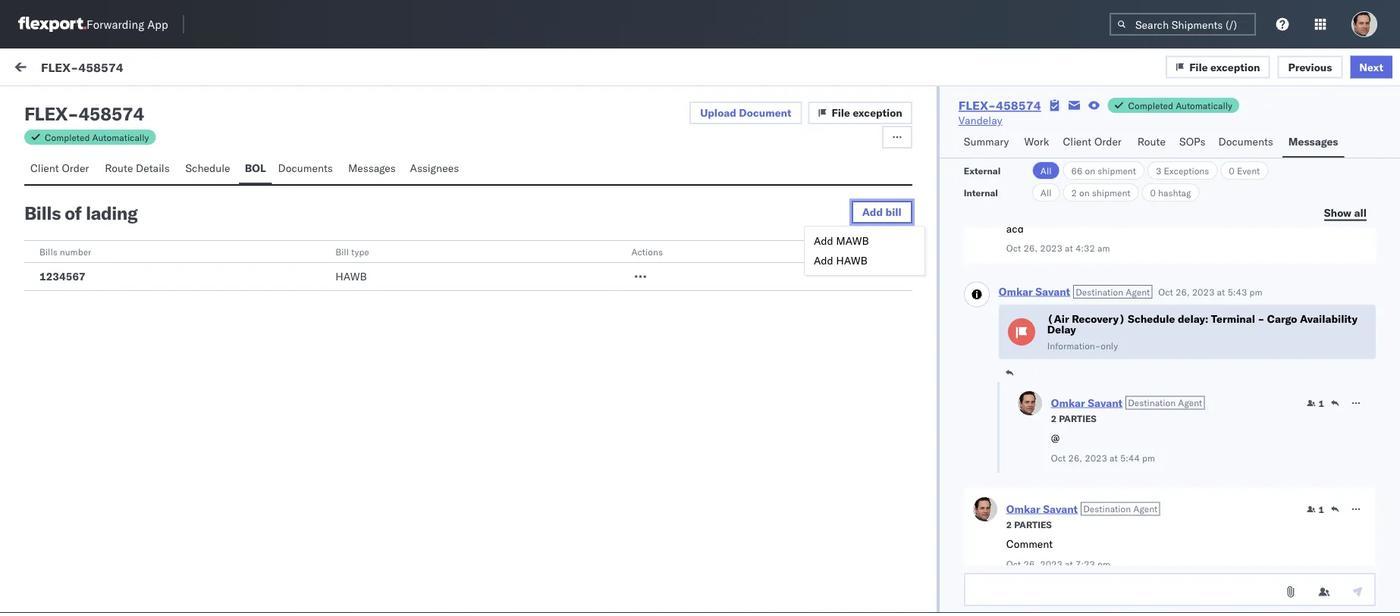 Task type: locate. For each thing, give the bounding box(es) containing it.
oct down "acd"
[[1007, 243, 1022, 254]]

2023 inside comment oct 26, 2023 at 7:23 pm
[[1040, 559, 1063, 570]]

all button for 66
[[1033, 162, 1060, 180]]

-
[[68, 102, 78, 125], [778, 176, 784, 190], [778, 245, 784, 258], [1259, 313, 1265, 326]]

1 vertical spatial omkar savant
[[74, 233, 141, 246]]

omkar savant button up (air
[[999, 285, 1071, 298]]

internal down import
[[102, 96, 139, 110]]

flex- down @ oct 26, 2023 at 5:44 pm
[[1082, 480, 1114, 493]]

2 1 from the top
[[1319, 504, 1325, 516]]

omkar savant destination agent up (air
[[999, 285, 1151, 298]]

0 vertical spatial route
[[1138, 135, 1166, 148]]

2 parties button for @
[[1052, 412, 1097, 425]]

(0) up message
[[67, 96, 87, 110]]

26, down "acd"
[[1024, 243, 1038, 254]]

agent for comment
[[1134, 504, 1158, 515]]

1 vertical spatial shipment
[[1093, 187, 1131, 198]]

shipment for 2 on shipment
[[1093, 187, 1131, 198]]

documents right the bol on the top
[[278, 162, 333, 175]]

upload document
[[701, 106, 792, 120]]

1 horizontal spatial schedule
[[1128, 313, 1176, 326]]

- inside (air recovery) schedule delay: terminal - cargo availability delay information-only
[[1259, 313, 1265, 326]]

0 vertical spatial client
[[1063, 135, 1092, 148]]

1 vertical spatial omkar savant button
[[1052, 396, 1123, 410]]

5:43
[[1228, 286, 1248, 298]]

schedule button
[[179, 155, 239, 184]]

of
[[65, 202, 82, 225]]

add inside "button"
[[863, 206, 883, 219]]

internal down summary button
[[964, 187, 999, 198]]

1 horizontal spatial am
[[1098, 243, 1111, 254]]

2 parties button up 'comment'
[[1007, 518, 1052, 531]]

at inside comment oct 26, 2023 at 7:23 pm
[[1065, 559, 1074, 570]]

0 vertical spatial agent
[[1126, 286, 1151, 298]]

automatically
[[1176, 100, 1233, 111], [92, 132, 149, 143]]

0 horizontal spatial flex-458574
[[41, 59, 123, 75]]

flex- 1854269
[[1082, 245, 1160, 258]]

0 horizontal spatial parties
[[1015, 519, 1052, 531]]

1 vertical spatial internal
[[964, 187, 999, 198]]

i
[[46, 259, 49, 272]]

flex- 458574 left 3
[[1082, 176, 1154, 190]]

bills left of
[[24, 202, 61, 225]]

26, left 5:44 at bottom
[[1069, 453, 1083, 464]]

26, inside @ oct 26, 2023 at 5:44 pm
[[1069, 453, 1083, 464]]

1 vertical spatial bills
[[39, 246, 57, 258]]

0 horizontal spatial completed automatically
[[45, 132, 149, 143]]

0 left event
[[1230, 165, 1235, 176]]

omkar savant destination agent up @ oct 26, 2023 at 5:44 pm
[[1052, 396, 1203, 410]]

my work
[[15, 58, 83, 79]]

omkar up number
[[74, 233, 106, 246]]

1 all from the top
[[1041, 165, 1052, 176]]

1 horizontal spatial 2
[[1052, 413, 1057, 425]]

external (0)
[[24, 96, 87, 110]]

1 vertical spatial route
[[105, 162, 133, 175]]

order up latent messaging
[[62, 162, 89, 175]]

file exception
[[1190, 60, 1261, 73], [832, 106, 903, 120]]

at left '5:43'
[[1218, 286, 1226, 298]]

1 (0) from the left
[[67, 96, 87, 110]]

at inside 'acd oct 26, 2023 at 4:32 am'
[[1065, 243, 1074, 254]]

0 vertical spatial 0
[[1230, 165, 1235, 176]]

oct down 'comment'
[[1007, 559, 1022, 570]]

schedule left delay:
[[1128, 313, 1176, 326]]

destination for @
[[1128, 397, 1176, 409]]

bills for bills number
[[39, 246, 57, 258]]

26, inside comment oct 26, 2023 at 7:23 pm
[[1024, 559, 1038, 570]]

0 vertical spatial all button
[[1033, 162, 1060, 180]]

order up 66 on shipment
[[1095, 135, 1122, 148]]

pm right 5:44 at bottom
[[1143, 453, 1156, 464]]

0 vertical spatial hawb
[[836, 254, 868, 267]]

oct inside @ oct 26, 2023 at 5:44 pm
[[1052, 453, 1066, 464]]

1366815
[[1114, 313, 1160, 326]]

0 vertical spatial on
[[1085, 165, 1096, 176]]

1 all button from the top
[[1033, 162, 1060, 180]]

66 on shipment
[[1072, 165, 1137, 176]]

0
[[1230, 165, 1235, 176], [1151, 187, 1156, 198]]

at left 5:44 at bottom
[[1110, 453, 1118, 464]]

work up external (0)
[[43, 58, 83, 79]]

2 vertical spatial pm
[[1098, 559, 1111, 570]]

on down the 66
[[1080, 187, 1090, 198]]

route inside button
[[1138, 135, 1166, 148]]

2 up 'comment'
[[1007, 519, 1012, 531]]

pm right 7:23
[[1098, 559, 1111, 570]]

(0)
[[67, 96, 87, 110], [142, 96, 161, 110]]

flex- 458574 down 5:44 at bottom
[[1082, 480, 1154, 493]]

client up latent
[[30, 162, 59, 175]]

2 parties for comment
[[1007, 519, 1052, 531]]

1 horizontal spatial client
[[1063, 135, 1092, 148]]

- left cargo
[[1259, 313, 1265, 326]]

client order button up latent
[[24, 155, 99, 184]]

1 omkar savant from the top
[[74, 164, 141, 178]]

pm for comment
[[1098, 559, 1111, 570]]

documents
[[1219, 135, 1274, 148], [278, 162, 333, 175]]

pm inside @ oct 26, 2023 at 5:44 pm
[[1143, 453, 1156, 464]]

oct
[[473, 176, 490, 190], [1007, 243, 1022, 254], [1159, 286, 1174, 298], [1052, 453, 1066, 464], [1007, 559, 1022, 570]]

work right import
[[147, 62, 172, 76]]

0 vertical spatial flex- 458574
[[1082, 176, 1154, 190]]

0 horizontal spatial work
[[43, 58, 83, 79]]

am right i
[[51, 259, 66, 272]]

0 horizontal spatial completed
[[45, 132, 90, 143]]

0 horizontal spatial schedule
[[185, 162, 230, 175]]

2 vertical spatial omkar savant button
[[1007, 503, 1078, 516]]

documents for the right 'documents' button
[[1219, 135, 1274, 148]]

bills of lading
[[24, 202, 138, 225]]

1 horizontal spatial pm
[[1143, 453, 1156, 464]]

(0) for external (0)
[[67, 96, 87, 110]]

4 resize handle column header from the left
[[1362, 127, 1380, 614]]

file right document
[[832, 106, 851, 120]]

external for external (0)
[[24, 96, 64, 110]]

0 vertical spatial file exception
[[1190, 60, 1261, 73]]

1 vertical spatial flex- 458574
[[1082, 480, 1154, 493]]

0 vertical spatial parties
[[1059, 413, 1097, 425]]

documents button right the bol on the top
[[272, 155, 342, 184]]

0 hashtag
[[1151, 187, 1192, 198]]

1 vertical spatial documents
[[278, 162, 333, 175]]

0 horizontal spatial internal
[[102, 96, 139, 110]]

at
[[1065, 243, 1074, 254], [1218, 286, 1226, 298], [1110, 453, 1118, 464], [1065, 559, 1074, 570]]

hawb
[[836, 254, 868, 267], [336, 270, 367, 283]]

2 vertical spatial destination
[[1084, 504, 1131, 515]]

1 vertical spatial agent
[[1179, 397, 1203, 409]]

destination
[[1076, 286, 1124, 298], [1128, 397, 1176, 409], [1084, 504, 1131, 515]]

2 all from the top
[[1041, 187, 1052, 198]]

0 vertical spatial file
[[1190, 60, 1209, 73]]

hawb down bill type
[[336, 270, 367, 283]]

None text field
[[964, 574, 1376, 607]]

messages button
[[1283, 128, 1345, 158], [342, 155, 404, 184]]

0 vertical spatial pm
[[1250, 286, 1263, 298]]

omkar savant button for comment
[[1007, 503, 1078, 516]]

26, for comment
[[1024, 559, 1038, 570]]

2 vertical spatial 2
[[1007, 519, 1012, 531]]

flex- down related
[[1082, 176, 1114, 190]]

flexport. image
[[18, 17, 87, 32]]

delay
[[1048, 323, 1077, 337]]

0 vertical spatial am
[[1098, 243, 1111, 254]]

all button for 2
[[1033, 184, 1060, 202]]

all for 2
[[1041, 187, 1052, 198]]

1 vertical spatial on
[[1080, 187, 1090, 198]]

2 (0) from the left
[[142, 96, 161, 110]]

1 vertical spatial order
[[62, 162, 89, 175]]

external inside button
[[24, 96, 64, 110]]

omkar savant button up 'comment'
[[1007, 503, 1078, 516]]

1 resize handle column header from the left
[[448, 127, 466, 614]]

oct for comment
[[1007, 559, 1022, 570]]

work
[[43, 58, 83, 79], [1117, 132, 1137, 143]]

vandelay
[[959, 114, 1003, 127]]

2 flex- 458574 from the top
[[1082, 480, 1154, 493]]

flex- 2271801
[[1082, 389, 1160, 402]]

1 1 from the top
[[1319, 398, 1325, 409]]

client for the client order button to the right
[[1063, 135, 1092, 148]]

1 vertical spatial client
[[30, 162, 59, 175]]

route up the messaging
[[105, 162, 133, 175]]

omkar savant
[[74, 164, 141, 178], [74, 233, 141, 246]]

flex-458574
[[41, 59, 123, 75], [959, 98, 1042, 113]]

hawb inside add mawb add hawb
[[836, 254, 868, 267]]

2023,
[[512, 176, 542, 190]]

at for @
[[1110, 453, 1118, 464]]

2023
[[1040, 243, 1063, 254], [1193, 286, 1215, 298], [1085, 453, 1108, 464], [1040, 559, 1063, 570]]

route details
[[105, 162, 170, 175]]

2 up @ on the bottom right
[[1052, 413, 1057, 425]]

client order up latent
[[30, 162, 89, 175]]

flex- 1366815
[[1082, 313, 1160, 326]]

Search Shipments (/) text field
[[1110, 13, 1257, 36]]

1 vertical spatial add
[[814, 234, 834, 248]]

0 vertical spatial internal
[[102, 96, 139, 110]]

automatically up route details
[[92, 132, 149, 143]]

bills
[[24, 202, 61, 225], [39, 246, 57, 258]]

2 parties button up @ on the bottom right
[[1052, 412, 1097, 425]]

(air recovery) schedule delay: terminal - cargo availability delay information-only
[[1048, 313, 1358, 352]]

(0) down import work button
[[142, 96, 161, 110]]

1 horizontal spatial exception
[[1211, 60, 1261, 73]]

26, down 'comment'
[[1024, 559, 1038, 570]]

flex-458574 up 'vandelay'
[[959, 98, 1042, 113]]

omkar savant down lading
[[74, 233, 141, 246]]

1 vertical spatial messages
[[348, 162, 396, 175]]

all button up 'acd oct 26, 2023 at 4:32 am'
[[1033, 184, 1060, 202]]

completed automatically up item/shipment at the right of the page
[[1129, 100, 1233, 111]]

parties for @
[[1059, 413, 1097, 425]]

2 1 button from the top
[[1307, 504, 1325, 516]]

1 vertical spatial parties
[[1015, 519, 1052, 531]]

oct inside comment oct 26, 2023 at 7:23 pm
[[1007, 559, 1022, 570]]

2023 left 5:44 at bottom
[[1085, 453, 1108, 464]]

1 horizontal spatial file
[[1190, 60, 1209, 73]]

26, inside 'acd oct 26, 2023 at 4:32 am'
[[1024, 243, 1038, 254]]

messages left assignees
[[348, 162, 396, 175]]

1 vertical spatial schedule
[[1128, 313, 1176, 326]]

2 vertical spatial omkar savant destination agent
[[1007, 503, 1158, 516]]

parties up @ on the bottom right
[[1059, 413, 1097, 425]]

resize handle column header
[[448, 127, 466, 614], [753, 127, 771, 614], [1057, 127, 1076, 614], [1362, 127, 1380, 614]]

pm inside comment oct 26, 2023 at 7:23 pm
[[1098, 559, 1111, 570]]

route inside button
[[105, 162, 133, 175]]

at left 7:23
[[1065, 559, 1074, 570]]

omkar savant destination agent
[[999, 285, 1151, 298], [1052, 396, 1203, 410], [1007, 503, 1158, 516]]

at inside @ oct 26, 2023 at 5:44 pm
[[1110, 453, 1118, 464]]

only
[[1101, 340, 1118, 352]]

flex-458574 link
[[959, 98, 1042, 113]]

completed down flex - 458574
[[45, 132, 90, 143]]

2 down the 66
[[1072, 187, 1077, 198]]

documents button
[[1213, 128, 1283, 158], [272, 155, 342, 184]]

previous button
[[1278, 56, 1343, 78]]

destination down 5:44 at bottom
[[1084, 504, 1131, 515]]

0 horizontal spatial file
[[832, 106, 851, 120]]

2 horizontal spatial 2
[[1072, 187, 1077, 198]]

0 vertical spatial 1 button
[[1307, 398, 1325, 410]]

hashtag
[[1159, 187, 1192, 198]]

message
[[47, 132, 83, 143]]

1
[[1319, 398, 1325, 409], [1319, 504, 1325, 516]]

0 horizontal spatial messages
[[348, 162, 396, 175]]

oct inside 'acd oct 26, 2023 at 4:32 am'
[[1007, 243, 1022, 254]]

shipment
[[1098, 165, 1137, 176], [1093, 187, 1131, 198]]

0 horizontal spatial automatically
[[92, 132, 149, 143]]

shipment for 66 on shipment
[[1098, 165, 1137, 176]]

omkar savant button up @ on the bottom right
[[1052, 396, 1123, 410]]

completed automatically down flex - 458574
[[45, 132, 149, 143]]

bills up i
[[39, 246, 57, 258]]

1 vertical spatial 1
[[1319, 504, 1325, 516]]

flex- 458574
[[1082, 176, 1154, 190], [1082, 480, 1154, 493], [1082, 579, 1154, 592]]

messages button up show
[[1283, 128, 1345, 158]]

2 omkar savant from the top
[[74, 233, 141, 246]]

all up 'acd oct 26, 2023 at 4:32 am'
[[1041, 187, 1052, 198]]

2023 down 'comment'
[[1040, 559, 1063, 570]]

1 horizontal spatial documents
[[1219, 135, 1274, 148]]

add for add bill
[[863, 206, 883, 219]]

3 resize handle column header from the left
[[1057, 127, 1076, 614]]

file
[[1190, 60, 1209, 73], [832, 106, 851, 120]]

shipment down 66 on shipment
[[1093, 187, 1131, 198]]

parties up 'comment'
[[1015, 519, 1052, 531]]

1 horizontal spatial automatically
[[1176, 100, 1233, 111]]

0 vertical spatial shipment
[[1098, 165, 1137, 176]]

pm for @
[[1143, 453, 1156, 464]]

0 left hashtag
[[1151, 187, 1156, 198]]

2023 for comment
[[1040, 559, 1063, 570]]

client order up 66 on shipment
[[1063, 135, 1122, 148]]

work button
[[1019, 128, 1057, 158]]

route button
[[1132, 128, 1174, 158]]

on right the 66
[[1085, 165, 1096, 176]]

route for route
[[1138, 135, 1166, 148]]

morale!
[[287, 259, 324, 272]]

1 1 button from the top
[[1307, 398, 1325, 410]]

0 event
[[1230, 165, 1261, 176]]

improve
[[223, 259, 261, 272]]

work
[[147, 62, 172, 76], [1025, 135, 1050, 148]]

oct up 1366815
[[1159, 286, 1174, 298]]

1854269
[[1114, 245, 1160, 258]]

1 vertical spatial work
[[1025, 135, 1050, 148]]

0 vertical spatial client order
[[1063, 135, 1122, 148]]

0 horizontal spatial 2
[[1007, 519, 1012, 531]]

1 vertical spatial exception
[[853, 106, 903, 120]]

1 horizontal spatial parties
[[1059, 413, 1097, 425]]

0 vertical spatial messages
[[1289, 135, 1339, 148]]

1 horizontal spatial client order button
[[1057, 128, 1132, 158]]

work right related
[[1117, 132, 1137, 143]]

omkar savant button
[[999, 285, 1071, 298], [1052, 396, 1123, 410], [1007, 503, 1078, 516]]

automatically up sops
[[1176, 100, 1233, 111]]

client up the 66
[[1063, 135, 1092, 148]]

2 parties button for comment
[[1007, 518, 1052, 531]]

latent messaging
[[46, 190, 130, 204]]

1 vertical spatial external
[[964, 165, 1001, 176]]

file down the search shipments (/) text field
[[1190, 60, 1209, 73]]

hawb down mawb
[[836, 254, 868, 267]]

5:44
[[1121, 453, 1140, 464]]

savant down lading
[[108, 233, 141, 246]]

client order
[[1063, 135, 1122, 148], [30, 162, 89, 175]]

bill type
[[336, 246, 369, 258]]

omkar savant up the messaging
[[74, 164, 141, 178]]

0 vertical spatial 2 parties button
[[1052, 412, 1097, 425]]

2 all button from the top
[[1033, 184, 1060, 202]]

2 for @
[[1052, 413, 1057, 425]]

pm right '5:43'
[[1250, 286, 1263, 298]]

flex- right "my"
[[41, 59, 78, 75]]

0 vertical spatial work
[[43, 58, 83, 79]]

availability
[[1301, 313, 1358, 326]]

0 horizontal spatial am
[[51, 259, 66, 272]]

26, for acd
[[1024, 243, 1038, 254]]

0 vertical spatial exception
[[1211, 60, 1261, 73]]

1 vertical spatial file
[[832, 106, 851, 120]]

2 parties up @ on the bottom right
[[1052, 413, 1097, 425]]

comment oct 26, 2023 at 7:23 pm
[[1007, 538, 1111, 570]]

cargo
[[1268, 313, 1298, 326]]

1 for comment
[[1319, 504, 1325, 516]]

0 horizontal spatial order
[[62, 162, 89, 175]]

schedule left the bol on the top
[[185, 162, 230, 175]]

0 vertical spatial completed automatically
[[1129, 100, 1233, 111]]

2023 inside 'acd oct 26, 2023 at 4:32 am'
[[1040, 243, 1063, 254]]

1 horizontal spatial work
[[1117, 132, 1137, 143]]

flex- 458574 down 7:23
[[1082, 579, 1154, 592]]

1 horizontal spatial file exception
[[1190, 60, 1261, 73]]

2023 for acd
[[1040, 243, 1063, 254]]

oct down @ on the bottom right
[[1052, 453, 1066, 464]]

0 horizontal spatial documents button
[[272, 155, 342, 184]]

1 horizontal spatial 0
[[1230, 165, 1235, 176]]

2
[[1072, 187, 1077, 198], [1052, 413, 1057, 425], [1007, 519, 1012, 531]]

1 vertical spatial 0
[[1151, 187, 1156, 198]]

26,
[[493, 176, 510, 190], [1024, 243, 1038, 254], [1176, 286, 1190, 298], [1069, 453, 1083, 464], [1024, 559, 1038, 570]]

documents up 0 event
[[1219, 135, 1274, 148]]

1 vertical spatial all
[[1041, 187, 1052, 198]]

route up 3
[[1138, 135, 1166, 148]]

schedule inside button
[[185, 162, 230, 175]]

internal inside button
[[102, 96, 139, 110]]

pm
[[1250, 286, 1263, 298], [1143, 453, 1156, 464], [1098, 559, 1111, 570]]

at left 4:32 at the top
[[1065, 243, 1074, 254]]

previous
[[1289, 60, 1333, 73]]

resize handle column header for category
[[1057, 127, 1076, 614]]

0 for 0 hashtag
[[1151, 187, 1156, 198]]

parties
[[1059, 413, 1097, 425], [1015, 519, 1052, 531]]

1 horizontal spatial order
[[1095, 135, 1122, 148]]

file exception button
[[1166, 56, 1271, 78], [1166, 56, 1271, 78], [808, 102, 913, 124], [808, 102, 913, 124]]

0 vertical spatial omkar savant
[[74, 164, 141, 178]]

omkar up @ on the bottom right
[[1052, 396, 1086, 410]]

@ oct 26, 2023 at 5:44 pm
[[1052, 432, 1156, 464]]

savant
[[108, 164, 141, 178], [108, 233, 141, 246], [1036, 285, 1071, 298], [1088, 396, 1123, 410], [1044, 503, 1078, 516]]

2 vertical spatial flex- 458574
[[1082, 579, 1154, 592]]

next
[[1360, 60, 1384, 73]]

am inside 'acd oct 26, 2023 at 4:32 am'
[[1098, 243, 1111, 254]]

1 vertical spatial flex-458574
[[959, 98, 1042, 113]]

category
[[778, 132, 815, 143]]

work right summary button
[[1025, 135, 1050, 148]]

all down work button on the top of page
[[1041, 165, 1052, 176]]

0 vertical spatial omkar savant destination agent
[[999, 285, 1151, 298]]

2 on shipment
[[1072, 187, 1131, 198]]

0 for 0 event
[[1230, 165, 1235, 176]]

0 vertical spatial 1
[[1319, 398, 1325, 409]]

1 horizontal spatial internal
[[964, 187, 999, 198]]

flex-458574 down the forwarding app link
[[41, 59, 123, 75]]

2 vertical spatial agent
[[1134, 504, 1158, 515]]

all for 66
[[1041, 165, 1052, 176]]

0 vertical spatial external
[[24, 96, 64, 110]]

omkar savant destination agent up comment oct 26, 2023 at 7:23 pm on the right of page
[[1007, 503, 1158, 516]]

agent right 2271801
[[1179, 397, 1203, 409]]

2023 inside @ oct 26, 2023 at 5:44 pm
[[1085, 453, 1108, 464]]

all button
[[1033, 162, 1060, 180], [1033, 184, 1060, 202]]



Task type: vqa. For each thing, say whether or not it's contained in the screenshot.
top '16,'
no



Task type: describe. For each thing, give the bounding box(es) containing it.
26, up delay:
[[1176, 286, 1190, 298]]

flex
[[24, 102, 68, 125]]

0 horizontal spatial messages button
[[342, 155, 404, 184]]

information-
[[1048, 340, 1101, 352]]

external for external
[[964, 165, 1001, 176]]

0 vertical spatial 2
[[1072, 187, 1077, 198]]

upload
[[701, 106, 737, 120]]

forwarding app link
[[18, 17, 168, 32]]

(air
[[1048, 313, 1070, 326]]

omkar savant for filing
[[74, 233, 141, 246]]

omkar savant for latent messaging
[[74, 164, 141, 178]]

internal (0) button
[[96, 90, 170, 119]]

delay:
[[1178, 313, 1209, 326]]

vandelay link
[[959, 113, 1003, 128]]

0 horizontal spatial client order button
[[24, 155, 99, 184]]

1 horizontal spatial work
[[1025, 135, 1050, 148]]

26, for @
[[1069, 453, 1083, 464]]

show all button
[[1316, 202, 1376, 225]]

flex - 458574
[[24, 102, 144, 125]]

import work
[[113, 62, 172, 76]]

schedule inside (air recovery) schedule delay: terminal - cargo availability delay information-only
[[1128, 313, 1176, 326]]

agent for @
[[1179, 397, 1203, 409]]

2271801
[[1114, 389, 1160, 402]]

exceptions
[[1164, 165, 1210, 176]]

2 resize handle column header from the left
[[753, 127, 771, 614]]

2023 for @
[[1085, 453, 1108, 464]]

summary button
[[958, 128, 1019, 158]]

2 vertical spatial add
[[814, 254, 834, 267]]

1234567
[[39, 270, 86, 283]]

work for related
[[1117, 132, 1137, 143]]

2023 up delay:
[[1193, 286, 1215, 298]]

66
[[1072, 165, 1083, 176]]

your
[[264, 259, 285, 272]]

flex- down only
[[1082, 389, 1114, 402]]

add bill
[[863, 206, 902, 219]]

bol
[[245, 162, 266, 175]]

terminal
[[1212, 313, 1256, 326]]

all
[[1355, 206, 1367, 219]]

0 horizontal spatial work
[[147, 62, 172, 76]]

messaging
[[79, 190, 130, 204]]

7:22
[[545, 176, 568, 190]]

details
[[136, 162, 170, 175]]

event
[[1238, 165, 1261, 176]]

flex- down 2 on shipment
[[1082, 245, 1114, 258]]

next button
[[1351, 56, 1393, 78]]

0 vertical spatial flex-458574
[[41, 59, 123, 75]]

- down the category
[[778, 176, 784, 190]]

latent
[[46, 190, 76, 204]]

omkar up 'comment'
[[1007, 503, 1041, 516]]

import work button
[[107, 49, 178, 90]]

1 horizontal spatial flex-458574
[[959, 98, 1042, 113]]

0 vertical spatial destination
[[1076, 286, 1124, 298]]

related
[[1083, 132, 1115, 143]]

at for acd
[[1065, 243, 1074, 254]]

(0) for internal (0)
[[142, 96, 161, 110]]

add mawb add hawb
[[814, 234, 869, 267]]

- up message
[[68, 102, 78, 125]]

savant up comment oct 26, 2023 at 7:23 pm on the right of page
[[1044, 503, 1078, 516]]

bol button
[[239, 155, 272, 184]]

type
[[351, 246, 369, 258]]

oct for @
[[1052, 453, 1066, 464]]

3 exceptions
[[1156, 165, 1210, 176]]

resize handle column header for related work item/shipment
[[1362, 127, 1380, 614]]

filing
[[69, 259, 93, 272]]

flex- down 7:23
[[1082, 579, 1114, 592]]

1 vertical spatial file exception
[[832, 106, 903, 120]]

report
[[178, 259, 208, 272]]

1 button for @
[[1307, 398, 1325, 410]]

bill
[[886, 206, 902, 219]]

item/shipment
[[1139, 132, 1201, 143]]

route for route details
[[105, 162, 133, 175]]

on for 66
[[1085, 165, 1096, 176]]

on for 2
[[1080, 187, 1090, 198]]

4:32
[[1076, 243, 1096, 254]]

flex- up only
[[1082, 313, 1114, 326]]

internal for internal
[[964, 187, 999, 198]]

internal for internal (0)
[[102, 96, 139, 110]]

add for add mawb add hawb
[[814, 234, 834, 248]]

3 flex- 458574 from the top
[[1082, 579, 1154, 592]]

1 vertical spatial completed
[[45, 132, 90, 143]]

1 horizontal spatial completed automatically
[[1129, 100, 1233, 111]]

1 vertical spatial completed automatically
[[45, 132, 149, 143]]

1 vertical spatial am
[[51, 259, 66, 272]]

0 horizontal spatial exception
[[853, 106, 903, 120]]

1 vertical spatial hawb
[[336, 270, 367, 283]]

3
[[1156, 165, 1162, 176]]

omkar up latent messaging
[[74, 164, 106, 178]]

commendation
[[104, 259, 176, 272]]

2 horizontal spatial pm
[[1250, 286, 1263, 298]]

1 flex- 458574 from the top
[[1082, 176, 1154, 190]]

documents for leftmost 'documents' button
[[278, 162, 333, 175]]

show all
[[1325, 206, 1367, 219]]

forwarding
[[87, 17, 144, 31]]

number
[[60, 246, 91, 258]]

acd
[[1007, 222, 1024, 235]]

destination for comment
[[1084, 504, 1131, 515]]

actions
[[632, 246, 663, 258]]

my
[[15, 58, 39, 79]]

1 for @
[[1319, 398, 1325, 409]]

at for comment
[[1065, 559, 1074, 570]]

omkar savant destination agent for comment
[[1007, 503, 1158, 516]]

oct 26, 2023 at 5:43 pm
[[1159, 286, 1263, 298]]

omkar down "acd"
[[999, 285, 1033, 298]]

1 horizontal spatial documents button
[[1213, 128, 1283, 158]]

upload document button
[[690, 102, 802, 124]]

sops button
[[1174, 128, 1213, 158]]

omkar savant button for @
[[1052, 396, 1123, 410]]

recovery)
[[1072, 313, 1126, 326]]

2 parties for @
[[1052, 413, 1097, 425]]

0 vertical spatial order
[[1095, 135, 1122, 148]]

7:23
[[1076, 559, 1096, 570]]

comment
[[1007, 538, 1053, 551]]

flex- up 'vandelay'
[[959, 98, 996, 113]]

client for the left the client order button
[[30, 162, 59, 175]]

import
[[113, 62, 144, 76]]

bills for bills of lading
[[24, 202, 61, 225]]

1 horizontal spatial completed
[[1129, 100, 1174, 111]]

pm
[[570, 176, 586, 190]]

resize handle column header for message
[[448, 127, 466, 614]]

savant up the messaging
[[108, 164, 141, 178]]

oct for acd
[[1007, 243, 1022, 254]]

@
[[1052, 432, 1060, 445]]

omkar savant destination agent for @
[[1052, 396, 1203, 410]]

document
[[739, 106, 792, 120]]

bill
[[336, 246, 349, 258]]

oct 26, 2023, 7:22 pm edt
[[473, 176, 609, 190]]

i am filing a commendation report to improve your morale!
[[46, 259, 324, 272]]

add bill button
[[852, 201, 913, 224]]

savant up (air
[[1036, 285, 1071, 298]]

app
[[147, 17, 168, 31]]

0 vertical spatial omkar savant button
[[999, 285, 1071, 298]]

26, left 2023,
[[493, 176, 510, 190]]

acd oct 26, 2023 at 4:32 am
[[1007, 222, 1111, 254]]

0 horizontal spatial client order
[[30, 162, 89, 175]]

to
[[211, 259, 220, 272]]

show
[[1325, 206, 1352, 219]]

mawb
[[836, 234, 869, 248]]

internal (0)
[[102, 96, 161, 110]]

bills number
[[39, 246, 91, 258]]

forwarding app
[[87, 17, 168, 31]]

work for my
[[43, 58, 83, 79]]

lading
[[86, 202, 138, 225]]

savant up @ oct 26, 2023 at 5:44 pm
[[1088, 396, 1123, 410]]

1 button for comment
[[1307, 504, 1325, 516]]

- left add mawb add hawb
[[778, 245, 784, 258]]

route details button
[[99, 155, 179, 184]]

assignees
[[410, 162, 459, 175]]

1 horizontal spatial messages button
[[1283, 128, 1345, 158]]

oct left 2023,
[[473, 176, 490, 190]]

2 for comment
[[1007, 519, 1012, 531]]

parties for comment
[[1015, 519, 1052, 531]]



